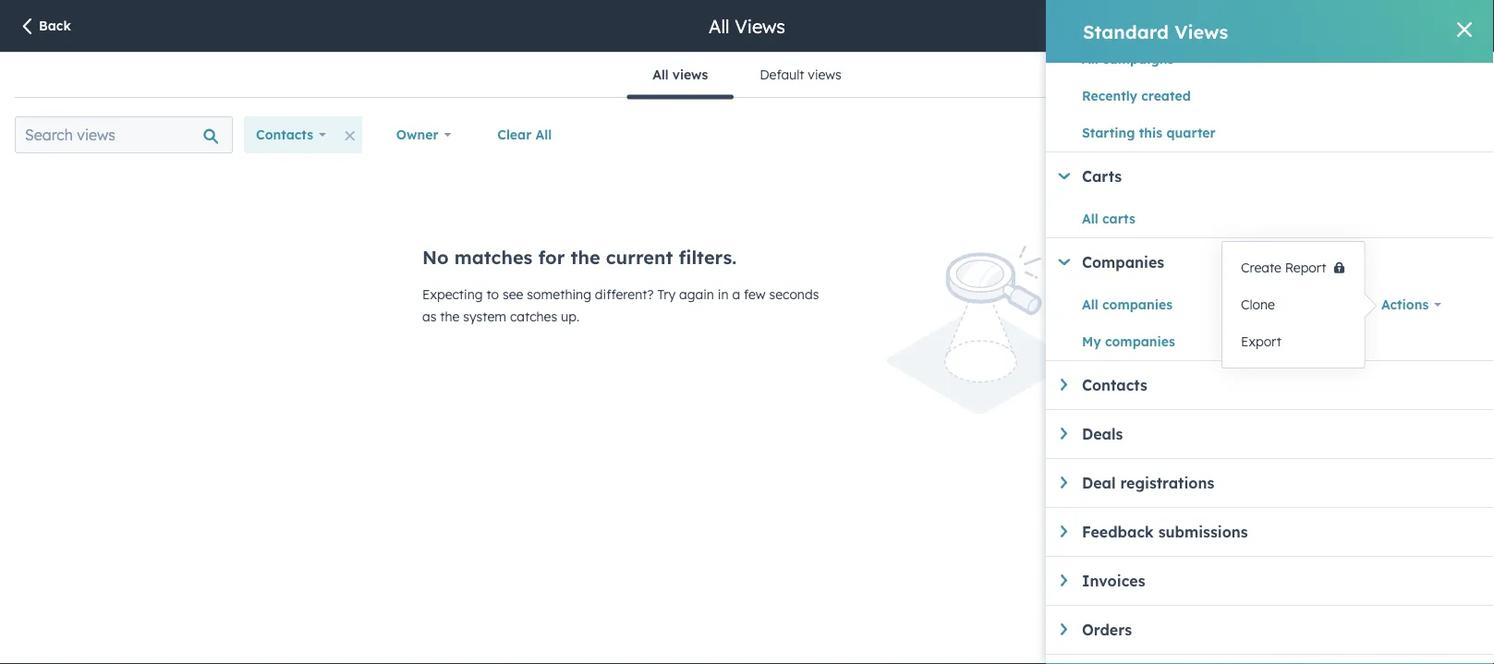 Task type: vqa. For each thing, say whether or not it's contained in the screenshot.
create report
yes



Task type: describe. For each thing, give the bounding box(es) containing it.
default views button
[[734, 53, 867, 97]]

few
[[744, 286, 766, 303]]

create report
[[1241, 260, 1327, 276]]

standard
[[1083, 20, 1169, 43]]

invoices button
[[1061, 572, 1494, 590]]

navigation containing all views
[[627, 53, 867, 99]]

owner
[[396, 127, 439, 143]]

this
[[1139, 125, 1163, 141]]

try
[[657, 286, 676, 303]]

back
[[39, 18, 71, 34]]

all carts
[[1082, 211, 1135, 227]]

catches
[[510, 309, 557, 325]]

all views
[[709, 14, 785, 37]]

views for all views
[[735, 14, 785, 37]]

a
[[732, 286, 740, 303]]

quarter
[[1167, 125, 1216, 141]]

caret image for deal registrations
[[1061, 477, 1067, 489]]

views for all views
[[672, 67, 708, 83]]

created
[[1141, 88, 1191, 104]]

all campaigns link
[[1082, 48, 1369, 70]]

as
[[422, 309, 437, 325]]

clear all
[[497, 127, 552, 143]]

companies for all companies
[[1102, 297, 1173, 313]]

caret image for companies
[[1058, 259, 1070, 265]]

caret image for contacts
[[1061, 379, 1067, 391]]

deal
[[1082, 474, 1116, 493]]

current
[[606, 246, 673, 269]]

seconds
[[769, 286, 819, 303]]

export
[[1241, 334, 1282, 350]]

companies for my companies
[[1105, 334, 1175, 350]]

deal registrations
[[1082, 474, 1214, 493]]

deal registrations button
[[1061, 474, 1494, 493]]

all for all views
[[653, 67, 669, 83]]

deals
[[1082, 425, 1123, 444]]

in
[[718, 286, 729, 303]]

all for all campaigns
[[1082, 51, 1098, 67]]

starting
[[1082, 125, 1135, 141]]

something
[[527, 286, 591, 303]]

create
[[1241, 260, 1282, 276]]

all inside button
[[536, 127, 552, 143]]

caret image for invoices
[[1061, 575, 1067, 587]]

see
[[503, 286, 523, 303]]

clear
[[497, 127, 532, 143]]

recently created
[[1082, 88, 1191, 104]]

clear all button
[[485, 116, 564, 153]]

all companies link
[[1082, 294, 1369, 316]]

all for all carts
[[1082, 211, 1098, 227]]

deals button
[[1061, 425, 1494, 444]]

clone button
[[1223, 286, 1364, 323]]

0 vertical spatial the
[[571, 246, 600, 269]]

owner button
[[384, 116, 463, 153]]

Search views search field
[[15, 116, 233, 153]]

matches
[[454, 246, 533, 269]]

page section element
[[0, 0, 1494, 52]]

companies button
[[1058, 253, 1494, 272]]

close image
[[1457, 22, 1472, 37]]

default
[[760, 67, 804, 83]]

no matches for the current filters.
[[422, 246, 737, 269]]

contacts button
[[244, 116, 338, 153]]

my companies link
[[1082, 331, 1369, 353]]

to
[[486, 286, 499, 303]]

orders
[[1082, 621, 1132, 639]]



Task type: locate. For each thing, give the bounding box(es) containing it.
all for all views
[[709, 14, 730, 37]]

0 horizontal spatial the
[[440, 309, 460, 325]]

the right the as
[[440, 309, 460, 325]]

up.
[[561, 309, 580, 325]]

1 vertical spatial the
[[440, 309, 460, 325]]

all for all companies
[[1082, 297, 1098, 313]]

views up all campaigns link
[[1175, 20, 1228, 43]]

all carts link
[[1082, 208, 1369, 230]]

companies up the my companies
[[1102, 297, 1173, 313]]

caret image inside feedback submissions dropdown button
[[1061, 526, 1067, 538]]

companies
[[1102, 297, 1173, 313], [1105, 334, 1175, 350]]

feedback submissions
[[1082, 523, 1248, 542]]

caret image inside "deals" dropdown button
[[1061, 428, 1067, 440]]

views inside the page section element
[[735, 14, 785, 37]]

caret image inside companies dropdown button
[[1058, 259, 1070, 265]]

1 horizontal spatial contacts
[[1082, 376, 1148, 395]]

no
[[422, 246, 449, 269]]

caret image for carts
[[1058, 173, 1070, 179]]

1 horizontal spatial views
[[1175, 20, 1228, 43]]

0 horizontal spatial views
[[735, 14, 785, 37]]

expecting
[[422, 286, 483, 303]]

views
[[672, 67, 708, 83], [808, 67, 842, 83]]

1 views from the left
[[672, 67, 708, 83]]

caret image inside the orders dropdown button
[[1061, 624, 1067, 636]]

caret image inside deal registrations dropdown button
[[1061, 477, 1067, 489]]

filters.
[[679, 246, 737, 269]]

all inside button
[[653, 67, 669, 83]]

caret image left carts
[[1058, 173, 1070, 179]]

my
[[1082, 334, 1101, 350]]

views for standard views
[[1175, 20, 1228, 43]]

1 vertical spatial contacts
[[1082, 376, 1148, 395]]

0 horizontal spatial contacts
[[256, 127, 313, 143]]

caret image for deals
[[1061, 428, 1067, 440]]

views down the page section element
[[672, 67, 708, 83]]

all campaigns
[[1082, 51, 1174, 67]]

1 vertical spatial caret image
[[1061, 477, 1067, 489]]

views right default
[[808, 67, 842, 83]]

export button
[[1223, 323, 1364, 360]]

standard views
[[1083, 20, 1228, 43]]

views for default views
[[808, 67, 842, 83]]

all
[[709, 14, 730, 37], [1082, 51, 1098, 67], [653, 67, 669, 83], [536, 127, 552, 143], [1082, 211, 1098, 227], [1082, 297, 1098, 313]]

submissions
[[1159, 523, 1248, 542]]

caret image left deal
[[1061, 477, 1067, 489]]

all views button
[[627, 53, 734, 99]]

views
[[735, 14, 785, 37], [1175, 20, 1228, 43]]

campaigns
[[1102, 51, 1174, 67]]

back link
[[18, 17, 71, 37]]

contacts
[[256, 127, 313, 143], [1082, 376, 1148, 395]]

companies down all companies
[[1105, 334, 1175, 350]]

1 vertical spatial companies
[[1105, 334, 1175, 350]]

views inside button
[[672, 67, 708, 83]]

carts
[[1082, 167, 1122, 186]]

recently
[[1082, 88, 1137, 104]]

clone
[[1241, 297, 1275, 313]]

views up default
[[735, 14, 785, 37]]

all views
[[653, 67, 708, 83]]

for
[[538, 246, 565, 269]]

the
[[571, 246, 600, 269], [440, 309, 460, 325]]

0 horizontal spatial views
[[672, 67, 708, 83]]

carts button
[[1058, 167, 1494, 186]]

all companies
[[1082, 297, 1173, 313]]

0 vertical spatial caret image
[[1058, 173, 1070, 179]]

carts
[[1102, 211, 1135, 227]]

all inside the page section element
[[709, 14, 730, 37]]

again
[[679, 286, 714, 303]]

caret image
[[1058, 259, 1070, 265], [1061, 379, 1067, 391], [1061, 428, 1067, 440], [1061, 526, 1067, 538], [1061, 575, 1067, 587], [1061, 624, 1067, 636]]

caret image for feedback submissions
[[1061, 526, 1067, 538]]

starting this quarter
[[1082, 125, 1216, 141]]

the right for
[[571, 246, 600, 269]]

caret image inside invoices dropdown button
[[1061, 575, 1067, 587]]

invoices
[[1082, 572, 1145, 590]]

my companies
[[1082, 334, 1175, 350]]

0 vertical spatial companies
[[1102, 297, 1173, 313]]

contacts inside popup button
[[256, 127, 313, 143]]

caret image for orders
[[1061, 624, 1067, 636]]

different?
[[595, 286, 654, 303]]

companies
[[1082, 253, 1164, 272]]

caret image inside carts dropdown button
[[1058, 173, 1070, 179]]

system
[[463, 309, 506, 325]]

recently created link
[[1082, 85, 1369, 107]]

registrations
[[1120, 474, 1214, 493]]

1 horizontal spatial views
[[808, 67, 842, 83]]

2 views from the left
[[808, 67, 842, 83]]

views inside button
[[808, 67, 842, 83]]

contacts button
[[1061, 376, 1494, 395]]

feedback
[[1082, 523, 1154, 542]]

feedback submissions button
[[1061, 523, 1494, 542]]

1 horizontal spatial the
[[571, 246, 600, 269]]

the inside expecting to see something different? try again in a few seconds as the system catches up.
[[440, 309, 460, 325]]

starting this quarter link
[[1082, 122, 1369, 144]]

caret image
[[1058, 173, 1070, 179], [1061, 477, 1067, 489]]

navigation
[[627, 53, 867, 99]]

actions
[[1381, 297, 1429, 313]]

expecting to see something different? try again in a few seconds as the system catches up.
[[422, 286, 819, 325]]

0 vertical spatial contacts
[[256, 127, 313, 143]]

report
[[1285, 260, 1327, 276]]

default views
[[760, 67, 842, 83]]

caret image inside contacts dropdown button
[[1061, 379, 1067, 391]]

actions button
[[1369, 286, 1454, 323]]

orders button
[[1061, 621, 1494, 639]]

create report button
[[1223, 250, 1364, 286]]



